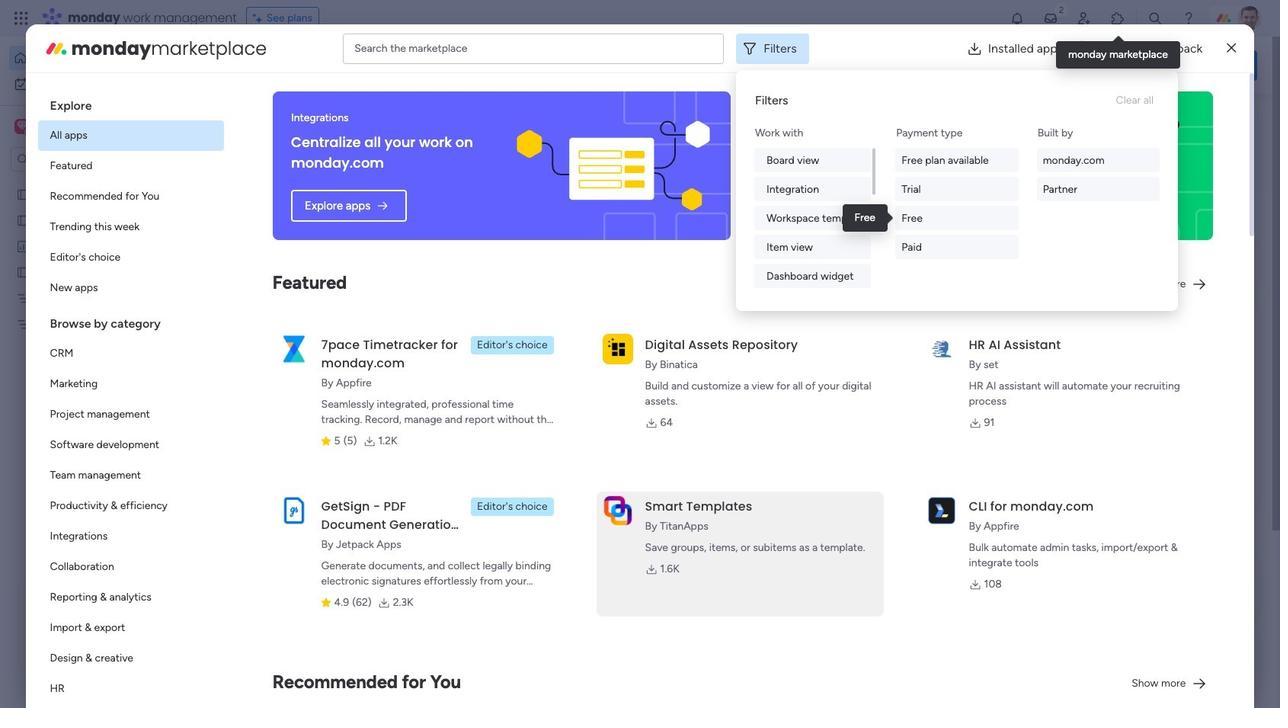 Task type: vqa. For each thing, say whether or not it's contained in the screenshot.
Workspace icon
yes



Task type: describe. For each thing, give the bounding box(es) containing it.
getting started element
[[1029, 556, 1258, 616]]

1 workspace image from the left
[[14, 118, 30, 135]]

component image
[[753, 302, 767, 316]]

2 workspace image from the left
[[17, 118, 27, 135]]

check circle image
[[1052, 163, 1062, 174]]

1 heading from the top
[[38, 85, 224, 120]]

1 public board image from the top
[[16, 187, 30, 201]]

2 heading from the top
[[38, 303, 224, 338]]

v2 bolt switch image
[[1160, 57, 1169, 74]]

update feed image
[[1043, 11, 1059, 26]]

help center element
[[1029, 629, 1258, 690]]

public board image inside the quick search results list box
[[255, 278, 271, 295]]

help image
[[1181, 11, 1197, 26]]

invite members image
[[1077, 11, 1092, 26]]

0 horizontal spatial terry turtle image
[[271, 682, 302, 708]]

1 banner logo image from the left
[[514, 91, 713, 240]]



Task type: locate. For each thing, give the bounding box(es) containing it.
0 horizontal spatial banner logo image
[[514, 91, 713, 240]]

heading
[[38, 85, 224, 120], [38, 303, 224, 338]]

Search in workspace field
[[32, 151, 127, 168]]

0 horizontal spatial public dashboard image
[[16, 239, 30, 253]]

dapulse x slim image
[[1235, 111, 1253, 129]]

banner logo image
[[514, 91, 713, 240], [997, 91, 1195, 240]]

0 vertical spatial public dashboard image
[[16, 239, 30, 253]]

notifications image
[[1010, 11, 1025, 26]]

0 vertical spatial monday marketplace image
[[1111, 11, 1126, 26]]

see plans image
[[253, 10, 267, 27]]

1 vertical spatial monday marketplace image
[[44, 36, 68, 61]]

0 vertical spatial public board image
[[16, 187, 30, 201]]

select product image
[[14, 11, 29, 26]]

2 banner logo image from the left
[[997, 91, 1195, 240]]

1 vertical spatial public dashboard image
[[753, 278, 770, 295]]

0 vertical spatial terry turtle image
[[1238, 6, 1262, 30]]

public dashboard image inside the quick search results list box
[[753, 278, 770, 295]]

workspace image
[[14, 118, 30, 135], [17, 118, 27, 135]]

public board image
[[16, 187, 30, 201], [16, 213, 30, 227]]

templates image image
[[1043, 307, 1244, 412]]

search everything image
[[1148, 11, 1163, 26]]

1 vertical spatial public board image
[[16, 213, 30, 227]]

1 horizontal spatial public dashboard image
[[753, 278, 770, 295]]

app logo image
[[279, 334, 309, 364], [603, 334, 633, 364], [927, 334, 957, 364], [279, 495, 309, 526], [603, 495, 633, 526], [927, 495, 957, 526]]

public dashboard image
[[16, 239, 30, 253], [753, 278, 770, 295]]

1 vertical spatial heading
[[38, 303, 224, 338]]

2 image
[[1055, 1, 1069, 18]]

0 vertical spatial heading
[[38, 85, 224, 120]]

list box
[[38, 85, 224, 708], [0, 178, 194, 542]]

1 vertical spatial terry turtle image
[[271, 682, 302, 708]]

v2 user feedback image
[[1041, 57, 1053, 74]]

workspace selection element
[[14, 117, 127, 137]]

dapulse x slim image
[[1227, 39, 1237, 58]]

2 element
[[389, 574, 407, 592]]

0 horizontal spatial monday marketplace image
[[44, 36, 68, 61]]

monday marketplace image
[[1111, 11, 1126, 26], [44, 36, 68, 61]]

check circle image
[[1052, 143, 1062, 155]]

terry turtle image
[[1238, 6, 1262, 30], [271, 682, 302, 708]]

quick search results list box
[[236, 143, 992, 531]]

1 horizontal spatial terry turtle image
[[1238, 6, 1262, 30]]

1 horizontal spatial banner logo image
[[997, 91, 1195, 240]]

option
[[9, 46, 185, 70], [9, 72, 185, 96], [38, 120, 224, 151], [38, 151, 224, 181], [0, 180, 194, 183], [38, 181, 224, 212], [38, 212, 224, 242], [38, 242, 224, 273], [38, 273, 224, 303], [38, 338, 224, 369], [38, 369, 224, 399], [38, 399, 224, 430], [38, 430, 224, 460], [38, 460, 224, 491], [38, 491, 224, 521], [38, 521, 224, 552], [38, 552, 224, 582], [38, 582, 224, 613], [38, 613, 224, 643], [38, 643, 224, 674], [38, 674, 224, 704]]

circle o image
[[1052, 182, 1062, 193]]

0 horizontal spatial public board image
[[16, 264, 30, 279]]

1 horizontal spatial public board image
[[255, 278, 271, 295]]

public board image
[[16, 264, 30, 279], [255, 278, 271, 295]]

2 public board image from the top
[[16, 213, 30, 227]]

1 horizontal spatial monday marketplace image
[[1111, 11, 1126, 26]]



